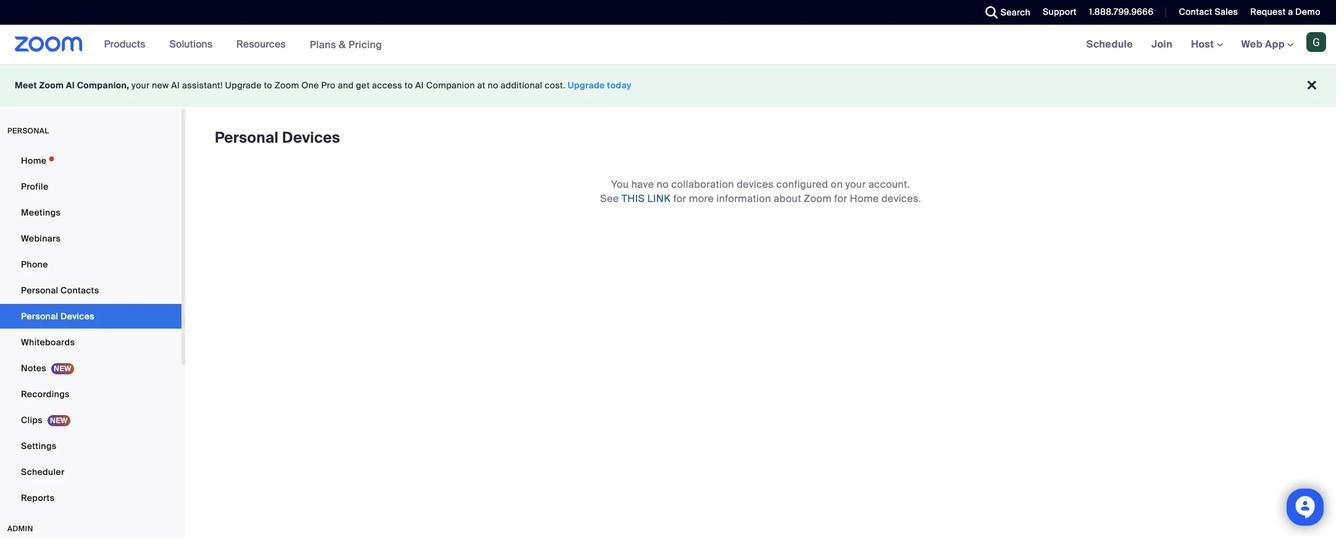 Task type: locate. For each thing, give the bounding box(es) containing it.
personal devices down one
[[215, 128, 340, 147]]

home down the account.
[[850, 192, 879, 205]]

2 vertical spatial personal
[[21, 311, 58, 322]]

1 vertical spatial no
[[657, 178, 669, 191]]

1 horizontal spatial no
[[657, 178, 669, 191]]

clips
[[21, 415, 43, 426]]

your left new
[[132, 80, 150, 91]]

contacts
[[61, 285, 99, 296]]

companion,
[[77, 80, 129, 91]]

1 vertical spatial your
[[846, 178, 866, 191]]

1 horizontal spatial home
[[850, 192, 879, 205]]

personal devices link
[[0, 304, 182, 329]]

1.888.799.9666
[[1090, 6, 1154, 17]]

0 horizontal spatial personal devices
[[21, 311, 95, 322]]

ai
[[66, 80, 75, 91], [171, 80, 180, 91], [416, 80, 424, 91]]

upgrade down product information 'navigation'
[[225, 80, 262, 91]]

1 ai from the left
[[66, 80, 75, 91]]

banner containing products
[[0, 25, 1337, 65]]

zoom
[[39, 80, 64, 91], [275, 80, 299, 91], [804, 192, 832, 205]]

personal
[[7, 126, 49, 136]]

collaboration
[[672, 178, 735, 191]]

home inside you have no collaboration devices configured on your account. see this link for more information about zoom for home devices.
[[850, 192, 879, 205]]

meet
[[15, 80, 37, 91]]

contact sales link
[[1170, 0, 1242, 25], [1180, 6, 1239, 17]]

0 horizontal spatial devices
[[61, 311, 95, 322]]

ai left "companion,"
[[66, 80, 75, 91]]

today
[[608, 80, 632, 91]]

no inside you have no collaboration devices configured on your account. see this link for more information about zoom for home devices.
[[657, 178, 669, 191]]

products
[[104, 38, 145, 51]]

at
[[478, 80, 486, 91]]

pro
[[321, 80, 336, 91]]

no up link
[[657, 178, 669, 191]]

information
[[717, 192, 772, 205]]

personal
[[215, 128, 279, 147], [21, 285, 58, 296], [21, 311, 58, 322]]

schedule
[[1087, 38, 1134, 51]]

to down resources dropdown button
[[264, 80, 272, 91]]

app
[[1266, 38, 1286, 51]]

3 ai from the left
[[416, 80, 424, 91]]

0 horizontal spatial for
[[674, 192, 687, 205]]

0 vertical spatial no
[[488, 80, 499, 91]]

0 horizontal spatial home
[[21, 155, 47, 166]]

home
[[21, 155, 47, 166], [850, 192, 879, 205]]

0 horizontal spatial upgrade
[[225, 80, 262, 91]]

reports
[[21, 492, 55, 503]]

devices down one
[[282, 128, 340, 147]]

devices
[[282, 128, 340, 147], [61, 311, 95, 322]]

have
[[632, 178, 654, 191]]

profile picture image
[[1307, 32, 1327, 52]]

schedule link
[[1078, 25, 1143, 64]]

support link
[[1034, 0, 1080, 25], [1043, 6, 1077, 17]]

1 horizontal spatial for
[[835, 192, 848, 205]]

banner
[[0, 25, 1337, 65]]

plans & pricing link
[[310, 38, 382, 51], [310, 38, 382, 51]]

0 horizontal spatial ai
[[66, 80, 75, 91]]

for down on
[[835, 192, 848, 205]]

1.888.799.9666 button
[[1080, 0, 1157, 25], [1090, 6, 1154, 17]]

upgrade right the cost.
[[568, 80, 605, 91]]

pricing
[[349, 38, 382, 51]]

1 for from the left
[[674, 192, 687, 205]]

no
[[488, 80, 499, 91], [657, 178, 669, 191]]

phone
[[21, 259, 48, 270]]

1 vertical spatial personal devices
[[21, 311, 95, 322]]

web app button
[[1242, 38, 1294, 51]]

0 horizontal spatial zoom
[[39, 80, 64, 91]]

1 horizontal spatial your
[[846, 178, 866, 191]]

devices down contacts
[[61, 311, 95, 322]]

0 horizontal spatial no
[[488, 80, 499, 91]]

access
[[372, 80, 403, 91]]

personal devices down "personal contacts"
[[21, 311, 95, 322]]

1 vertical spatial home
[[850, 192, 879, 205]]

this link link
[[622, 192, 671, 205]]

request a demo link
[[1242, 0, 1337, 25], [1251, 6, 1321, 17]]

1 horizontal spatial to
[[405, 80, 413, 91]]

contact
[[1180, 6, 1213, 17]]

for
[[674, 192, 687, 205], [835, 192, 848, 205]]

whiteboards link
[[0, 330, 182, 355]]

notes link
[[0, 356, 182, 381]]

1 horizontal spatial personal devices
[[215, 128, 340, 147]]

notes
[[21, 363, 46, 374]]

personal devices
[[215, 128, 340, 147], [21, 311, 95, 322]]

0 vertical spatial devices
[[282, 128, 340, 147]]

zoom left one
[[275, 80, 299, 91]]

1 vertical spatial personal
[[21, 285, 58, 296]]

sales
[[1215, 6, 1239, 17]]

1 horizontal spatial ai
[[171, 80, 180, 91]]

zoom down configured
[[804, 192, 832, 205]]

plans
[[310, 38, 336, 51]]

request a demo
[[1251, 6, 1321, 17]]

your right on
[[846, 178, 866, 191]]

home up profile
[[21, 155, 47, 166]]

recordings link
[[0, 382, 182, 407]]

0 horizontal spatial to
[[264, 80, 272, 91]]

0 vertical spatial home
[[21, 155, 47, 166]]

2 for from the left
[[835, 192, 848, 205]]

clips link
[[0, 408, 182, 432]]

0 horizontal spatial your
[[132, 80, 150, 91]]

meet zoom ai companion, footer
[[0, 64, 1337, 107]]

2 horizontal spatial ai
[[416, 80, 424, 91]]

2 horizontal spatial zoom
[[804, 192, 832, 205]]

for right link
[[674, 192, 687, 205]]

your
[[132, 80, 150, 91], [846, 178, 866, 191]]

scheduler
[[21, 466, 65, 478]]

1 horizontal spatial upgrade
[[568, 80, 605, 91]]

0 vertical spatial your
[[132, 80, 150, 91]]

no right at
[[488, 80, 499, 91]]

web
[[1242, 38, 1263, 51]]

1 vertical spatial devices
[[61, 311, 95, 322]]

profile link
[[0, 174, 182, 199]]

settings link
[[0, 434, 182, 458]]

about
[[774, 192, 802, 205]]

zoom right meet
[[39, 80, 64, 91]]

upgrade
[[225, 80, 262, 91], [568, 80, 605, 91]]

to
[[264, 80, 272, 91], [405, 80, 413, 91]]

ai left companion
[[416, 80, 424, 91]]

ai right new
[[171, 80, 180, 91]]

support
[[1043, 6, 1077, 17]]

solutions button
[[170, 25, 218, 64]]

meet zoom ai companion, your new ai assistant! upgrade to zoom one pro and get access to ai companion at no additional cost. upgrade today
[[15, 80, 632, 91]]

2 to from the left
[[405, 80, 413, 91]]

to right access
[[405, 80, 413, 91]]



Task type: describe. For each thing, give the bounding box(es) containing it.
personal contacts link
[[0, 278, 182, 303]]

solutions
[[170, 38, 213, 51]]

on
[[831, 178, 843, 191]]

host
[[1192, 38, 1217, 51]]

one
[[302, 80, 319, 91]]

more
[[689, 192, 714, 205]]

resources button
[[237, 25, 291, 64]]

personal for personal devices link
[[21, 311, 58, 322]]

your inside you have no collaboration devices configured on your account. see this link for more information about zoom for home devices.
[[846, 178, 866, 191]]

zoom logo image
[[15, 36, 83, 52]]

this
[[622, 192, 645, 205]]

webinars
[[21, 233, 61, 244]]

home link
[[0, 148, 182, 173]]

settings
[[21, 440, 57, 452]]

configured
[[777, 178, 829, 191]]

&
[[339, 38, 346, 51]]

personal for personal contacts link
[[21, 285, 58, 296]]

meetings link
[[0, 200, 182, 225]]

join link
[[1143, 25, 1183, 64]]

meetings navigation
[[1078, 25, 1337, 65]]

1 upgrade from the left
[[225, 80, 262, 91]]

2 ai from the left
[[171, 80, 180, 91]]

meetings
[[21, 207, 61, 218]]

phone link
[[0, 252, 182, 277]]

resources
[[237, 38, 286, 51]]

home inside personal menu menu
[[21, 155, 47, 166]]

you
[[612, 178, 629, 191]]

webinars link
[[0, 226, 182, 251]]

personal menu menu
[[0, 148, 182, 512]]

no inside meet zoom ai companion, footer
[[488, 80, 499, 91]]

link
[[648, 192, 671, 205]]

new
[[152, 80, 169, 91]]

reports link
[[0, 486, 182, 510]]

0 vertical spatial personal devices
[[215, 128, 340, 147]]

devices inside personal devices link
[[61, 311, 95, 322]]

host button
[[1192, 38, 1224, 51]]

demo
[[1296, 6, 1321, 17]]

request
[[1251, 6, 1286, 17]]

assistant!
[[182, 80, 223, 91]]

1 horizontal spatial zoom
[[275, 80, 299, 91]]

devices
[[737, 178, 774, 191]]

account.
[[869, 178, 911, 191]]

0 vertical spatial personal
[[215, 128, 279, 147]]

companion
[[426, 80, 475, 91]]

profile
[[21, 181, 48, 192]]

1 horizontal spatial devices
[[282, 128, 340, 147]]

admin
[[7, 524, 33, 534]]

you have no collaboration devices configured on your account. see this link for more information about zoom for home devices.
[[600, 178, 922, 205]]

products button
[[104, 25, 151, 64]]

recordings
[[21, 389, 70, 400]]

whiteboards
[[21, 337, 75, 348]]

your inside meet zoom ai companion, footer
[[132, 80, 150, 91]]

upgrade today link
[[568, 80, 632, 91]]

additional
[[501, 80, 543, 91]]

zoom inside you have no collaboration devices configured on your account. see this link for more information about zoom for home devices.
[[804, 192, 832, 205]]

and
[[338, 80, 354, 91]]

get
[[356, 80, 370, 91]]

join
[[1152, 38, 1173, 51]]

plans & pricing
[[310, 38, 382, 51]]

personal devices inside personal menu menu
[[21, 311, 95, 322]]

1 to from the left
[[264, 80, 272, 91]]

personal contacts
[[21, 285, 99, 296]]

search
[[1001, 7, 1031, 18]]

scheduler link
[[0, 460, 182, 484]]

web app
[[1242, 38, 1286, 51]]

devices.
[[882, 192, 922, 205]]

a
[[1289, 6, 1294, 17]]

contact sales
[[1180, 6, 1239, 17]]

see
[[600, 192, 619, 205]]

cost.
[[545, 80, 566, 91]]

product information navigation
[[95, 25, 392, 65]]

2 upgrade from the left
[[568, 80, 605, 91]]

search button
[[977, 0, 1034, 25]]



Task type: vqa. For each thing, say whether or not it's contained in the screenshot.
banner containing Products
yes



